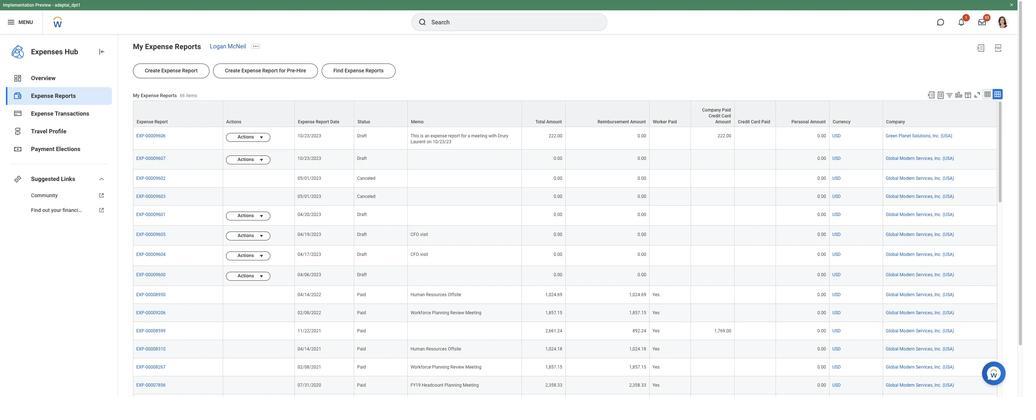 Task type: describe. For each thing, give the bounding box(es) containing it.
payment elections
[[31, 146, 80, 153]]

actions for second caret down icon from the top of the page
[[238, 213, 254, 219]]

exp-00009600 link
[[136, 271, 166, 277]]

1,857.15 up 2,661.24
[[546, 310, 563, 316]]

8 global modern services, inc. (usa) link from the top
[[887, 291, 955, 297]]

modern for 00008599
[[900, 328, 916, 334]]

global modern services, inc. (usa) link for exp-00009600
[[887, 271, 955, 277]]

logan mcneil link
[[210, 43, 246, 50]]

4 services, from the top
[[917, 212, 934, 217]]

(usa) for 00009602
[[944, 176, 955, 181]]

exp- for 00008950
[[136, 292, 146, 297]]

overview
[[31, 75, 56, 82]]

global modern services, inc. (usa) link for exp-00009607
[[887, 155, 955, 161]]

expand/collapse chart image
[[956, 91, 964, 99]]

preview
[[35, 3, 51, 8]]

global modern services, inc. (usa) for exp-00009206
[[887, 310, 955, 316]]

actions button for caret down icon corresponding to 10/23/2023
[[226, 156, 257, 165]]

on
[[427, 139, 432, 145]]

payment
[[31, 146, 55, 153]]

justify image
[[7, 18, 16, 27]]

table image
[[985, 91, 992, 98]]

actions button for second caret down icon from the top of the page
[[226, 212, 257, 221]]

usd link for exp-00009606
[[833, 132, 842, 139]]

community link
[[6, 188, 112, 203]]

(usa) for 00009603
[[944, 194, 955, 199]]

exp-00009604 link
[[136, 251, 166, 257]]

expense reports link
[[6, 87, 112, 105]]

07/31/2020
[[298, 383, 321, 388]]

00007856
[[146, 383, 166, 388]]

meeting
[[472, 133, 488, 139]]

inc. for 00009602
[[935, 176, 942, 181]]

exp-00008310 link
[[136, 345, 166, 352]]

10 row from the top
[[133, 395, 998, 397]]

reports for find expense reports
[[366, 68, 384, 74]]

(usa) for 00009206
[[944, 310, 955, 316]]

usd for 00009605
[[833, 232, 842, 237]]

paid inside worker paid popup button
[[669, 119, 678, 125]]

yes for 02/08/2021
[[653, 365, 660, 370]]

report inside button
[[182, 68, 198, 74]]

menu banner
[[0, 0, 1018, 34]]

00009602
[[146, 176, 166, 181]]

exp-00007856
[[136, 383, 166, 388]]

memo
[[411, 119, 424, 125]]

9 usd link from the top
[[833, 291, 842, 297]]

(usa) for 00007856
[[944, 383, 955, 388]]

paid for 04/14/2021
[[357, 347, 366, 352]]

expense reports
[[31, 92, 76, 99]]

memo button
[[408, 101, 522, 127]]

total amount
[[536, 119, 562, 125]]

create expense report button
[[133, 64, 210, 78]]

services, for exp-00009605
[[917, 232, 934, 237]]

4 modern from the top
[[900, 212, 916, 217]]

well-
[[84, 207, 95, 213]]

global modern services, inc. (usa) for exp-00008599
[[887, 328, 955, 334]]

2 222.00 from the left
[[718, 133, 732, 139]]

resources for 1,024.18
[[426, 347, 447, 352]]

ext link image
[[97, 207, 106, 214]]

row containing company paid credit card amount
[[133, 101, 998, 127]]

reimbursement amount
[[598, 119, 646, 125]]

task pay image
[[13, 92, 22, 101]]

exp- for 00009206
[[136, 310, 146, 316]]

review for 02/08/2022
[[451, 310, 465, 316]]

row containing exp-00008310
[[133, 340, 998, 358]]

human for 04/14/2021
[[411, 347, 425, 352]]

company paid credit card amount button
[[691, 101, 735, 127]]

(usa) for 00009606
[[942, 133, 953, 139]]

canceled for exp-00009603
[[357, 194, 376, 199]]

offsite for 1,024.18
[[448, 347, 462, 352]]

draft for exp-00009607
[[357, 156, 367, 161]]

draft for exp-00009606
[[357, 133, 367, 139]]

amount for personal amount
[[811, 119, 826, 125]]

4 caret down image from the top
[[257, 253, 266, 259]]

1 1,024.18 from the left
[[546, 347, 563, 352]]

exp-00008310
[[136, 347, 166, 352]]

paid for 11/22/2021
[[357, 328, 366, 334]]

expand table image
[[995, 91, 1002, 98]]

(usa) for 00009600
[[944, 272, 955, 277]]

2 1,024.18 from the left
[[630, 347, 647, 352]]

9 usd from the top
[[833, 292, 842, 297]]

expense report button
[[133, 101, 223, 127]]

00009607
[[146, 156, 166, 161]]

close environment banner image
[[1010, 3, 1015, 7]]

menu
[[18, 19, 33, 25]]

financial
[[63, 207, 82, 213]]

2 vertical spatial planning
[[445, 383, 462, 388]]

global modern services, inc. (usa) for exp-00008310
[[887, 347, 955, 352]]

yes for 02/08/2022
[[653, 310, 660, 316]]

credit inside company paid credit card amount
[[709, 114, 721, 119]]

hub
[[65, 47, 78, 56]]

links
[[61, 176, 75, 183]]

dashboard image
[[13, 74, 22, 83]]

amount for total amount
[[547, 119, 562, 125]]

company paid credit card amount
[[703, 108, 732, 125]]

currency button
[[830, 101, 883, 127]]

04/14/2021
[[298, 347, 321, 352]]

1 1,024.69 from the left
[[546, 292, 563, 297]]

total amount button
[[522, 101, 566, 127]]

services, for exp-00008310
[[917, 347, 934, 352]]

card inside popup button
[[752, 119, 761, 125]]

global modern services, inc. (usa) for exp-00009605
[[887, 232, 955, 237]]

dollar image
[[13, 145, 22, 154]]

usd link for exp-00009603
[[833, 193, 842, 199]]

global for exp-00009206
[[887, 310, 899, 316]]

green planet solutions, inc. (usa) link
[[887, 132, 953, 139]]

services, for exp-00009600
[[917, 272, 934, 277]]

personal amount button
[[777, 101, 830, 127]]

global modern services, inc. (usa) for exp-00009600
[[887, 272, 955, 277]]

paid for 07/31/2020
[[357, 383, 366, 388]]

00009601
[[146, 212, 166, 217]]

notifications large image
[[959, 18, 966, 26]]

exp- for 00009600
[[136, 272, 146, 277]]

00009603
[[146, 194, 166, 199]]

exp-00009602
[[136, 176, 166, 181]]

create for create expense report for pre-hire
[[225, 68, 240, 74]]

cfo for 04/19/2023
[[411, 232, 419, 237]]

00009206
[[146, 310, 166, 316]]

implementation preview -   adeptai_dpt1
[[3, 3, 81, 8]]

create expense report
[[145, 68, 198, 74]]

usd for 00009600
[[833, 272, 842, 277]]

(usa) for 00008310
[[944, 347, 955, 352]]

implementation
[[3, 3, 34, 8]]

modern for 00009603
[[900, 194, 916, 199]]

inbox large image
[[979, 18, 987, 26]]

2 1,024.69 from the left
[[630, 292, 647, 297]]

(usa) for 00008599
[[944, 328, 955, 334]]

10/23/2023 for exp-00009606
[[298, 133, 321, 139]]

global modern services, inc. (usa) link for exp-00009603
[[887, 193, 955, 199]]

global modern services, inc. (usa) for exp-00009603
[[887, 194, 955, 199]]

review for 02/08/2021
[[451, 365, 465, 370]]

services, for exp-00007856
[[917, 383, 934, 388]]

00008310
[[146, 347, 166, 352]]

exp- for 00007856
[[136, 383, 146, 388]]

inc. for 00009605
[[935, 232, 942, 237]]

reimbursement amount button
[[566, 101, 650, 127]]

community
[[31, 193, 58, 199]]

click to view/edit grid preferences image
[[965, 91, 973, 99]]

actions button for second caret down icon from the bottom
[[226, 252, 257, 261]]

exp- for 00009605
[[136, 232, 146, 237]]

usd for 00007856
[[833, 383, 842, 388]]

report
[[449, 133, 460, 139]]

status
[[358, 119, 371, 125]]

expense report
[[137, 119, 168, 125]]

1 button
[[954, 14, 971, 30]]

8 global modern services, inc. (usa) from the top
[[887, 292, 955, 297]]

inc. for 00009604
[[935, 252, 942, 257]]

services, for exp-00009607
[[917, 156, 934, 161]]

5 usd from the top
[[833, 212, 842, 217]]

credit card paid
[[739, 119, 771, 125]]

8 modern from the top
[[900, 292, 916, 297]]

exp-00009206
[[136, 310, 166, 316]]

row containing exp-00007856
[[133, 377, 998, 395]]

-
[[52, 3, 54, 8]]

4 actions row from the top
[[133, 226, 998, 246]]

a
[[468, 133, 471, 139]]

modern for 00009607
[[900, 156, 916, 161]]

modern for 00009600
[[900, 272, 916, 277]]

10/23/23
[[433, 139, 452, 145]]

inc. for 00008310
[[935, 347, 942, 352]]

human for 04/14/2022
[[411, 292, 425, 297]]

human resources offsite for 1,024.69
[[411, 292, 462, 297]]

1 actions row from the top
[[133, 127, 998, 150]]

worker
[[653, 119, 668, 125]]

report inside 'popup button'
[[155, 119, 168, 125]]

4 global modern services, inc. (usa) link from the top
[[887, 211, 955, 217]]

meeting for 07/31/2020
[[463, 383, 479, 388]]

actions inside popup button
[[226, 119, 242, 125]]

travel profile
[[31, 128, 66, 135]]

amount inside company paid credit card amount
[[716, 119, 732, 125]]

row containing exp-00008599
[[133, 322, 998, 340]]

create expense report for pre-hire button
[[213, 64, 318, 78]]

row containing exp-00009603
[[133, 188, 998, 206]]

out
[[42, 207, 50, 213]]

04/06/2023
[[298, 272, 321, 277]]

caret down image
[[257, 135, 266, 140]]

worker paid
[[653, 119, 678, 125]]

10/23/2023 for exp-00009607
[[298, 156, 321, 161]]

2 caret down image from the top
[[257, 213, 266, 219]]

is
[[421, 133, 424, 139]]

global modern services, inc. (usa) for exp-00009607
[[887, 156, 955, 161]]

exp-00008267 link
[[136, 363, 166, 370]]

services, for exp-00009604
[[917, 252, 934, 257]]

expense inside expense reports link
[[31, 92, 53, 99]]

inc. for 00009603
[[935, 194, 942, 199]]

00009605
[[146, 232, 166, 237]]

2 actions row from the top
[[133, 150, 998, 170]]

caret down image for 04/19/2023
[[257, 233, 266, 239]]

global for exp-00008310
[[887, 347, 899, 352]]

visit for 04/19/2023
[[420, 232, 429, 237]]

chevron down small image
[[97, 175, 106, 184]]

5 actions row from the top
[[133, 246, 998, 266]]

resources for 1,024.69
[[426, 292, 447, 297]]

exp-00009206 link
[[136, 309, 166, 316]]

exp-00009604
[[136, 252, 166, 257]]

exp-00008599
[[136, 328, 166, 334]]

adeptai_dpt1
[[55, 3, 81, 8]]

laurent
[[411, 139, 426, 145]]

card inside company paid credit card amount
[[722, 114, 732, 119]]

expense inside expense transactions link
[[31, 110, 53, 117]]

00009600
[[146, 272, 166, 277]]

green
[[887, 133, 898, 139]]

usd for 00008267
[[833, 365, 842, 370]]

exp-00009601 link
[[136, 211, 166, 217]]

workforce for 02/08/2021
[[411, 365, 431, 370]]

expense report date
[[298, 119, 340, 125]]

offsite for 1,024.69
[[448, 292, 462, 297]]

00008599
[[146, 328, 166, 334]]

00009604
[[146, 252, 166, 257]]

1 222.00 from the left
[[549, 133, 563, 139]]

usd link for exp-00009604
[[833, 251, 842, 257]]

usd link for exp-00009206
[[833, 309, 842, 316]]

export to excel image
[[977, 44, 986, 52]]

yes for 04/14/2022
[[653, 292, 660, 297]]

export to excel image
[[928, 91, 936, 99]]

1 2,358.33 from the left
[[546, 383, 563, 388]]



Task type: locate. For each thing, give the bounding box(es) containing it.
1 vertical spatial meeting
[[466, 365, 482, 370]]

04/17/2023
[[298, 252, 321, 257]]

hire
[[297, 68, 306, 74]]

global for exp-00009602
[[887, 176, 899, 181]]

planning for 02/08/2021
[[432, 365, 450, 370]]

expense inside expense report date popup button
[[298, 119, 315, 125]]

actions button
[[223, 101, 295, 127]]

usd for 00009607
[[833, 156, 842, 161]]

exp- for 00009607
[[136, 156, 146, 161]]

meeting for 02/08/2021
[[466, 365, 482, 370]]

0 vertical spatial workforce planning review meeting
[[411, 310, 482, 316]]

1 resources from the top
[[426, 292, 447, 297]]

find out your financial well-being link
[[6, 203, 112, 218]]

1 vertical spatial 05/01/2023
[[298, 194, 321, 199]]

exp-00007856 link
[[136, 381, 166, 388]]

cell
[[650, 127, 691, 150], [735, 127, 777, 150], [408, 150, 522, 170], [650, 150, 691, 170], [691, 150, 735, 170], [735, 150, 777, 170], [223, 170, 295, 188], [408, 170, 522, 188], [650, 170, 691, 188], [691, 170, 735, 188], [735, 170, 777, 188], [223, 188, 295, 206], [408, 188, 522, 206], [650, 188, 691, 206], [691, 188, 735, 206], [735, 188, 777, 206], [408, 206, 522, 226], [650, 206, 691, 226], [691, 206, 735, 226], [735, 206, 777, 226], [650, 226, 691, 246], [691, 226, 735, 246], [735, 226, 777, 246], [650, 246, 691, 266], [691, 246, 735, 266], [735, 246, 777, 266], [408, 266, 522, 286], [650, 266, 691, 286], [691, 266, 735, 286], [735, 266, 777, 286], [223, 286, 295, 304], [691, 286, 735, 304], [735, 286, 777, 304], [223, 304, 295, 322], [691, 304, 735, 322], [735, 304, 777, 322], [223, 322, 295, 340], [408, 322, 522, 340], [735, 322, 777, 340], [223, 340, 295, 358], [691, 340, 735, 358], [735, 340, 777, 358], [223, 358, 295, 377], [691, 358, 735, 377], [735, 358, 777, 377], [223, 377, 295, 395], [691, 377, 735, 395], [735, 377, 777, 395], [133, 395, 223, 397], [223, 395, 295, 397], [295, 395, 354, 397], [354, 395, 408, 397], [408, 395, 522, 397], [522, 395, 566, 397], [566, 395, 650, 397], [650, 395, 691, 397], [691, 395, 735, 397], [735, 395, 777, 397], [777, 395, 830, 397], [830, 395, 884, 397], [884, 395, 998, 397]]

(usa) for 00009605
[[944, 232, 955, 237]]

10 global from the top
[[887, 328, 899, 334]]

logan mcneil
[[210, 43, 246, 50]]

222.00 down company paid credit card amount
[[718, 133, 732, 139]]

11 global modern services, inc. (usa) link from the top
[[887, 345, 955, 352]]

0 horizontal spatial card
[[722, 114, 732, 119]]

my up the expense report at the top left
[[133, 93, 140, 98]]

my
[[133, 42, 143, 51], [133, 93, 140, 98]]

exp-00009605 link
[[136, 231, 166, 237]]

2 services, from the top
[[917, 176, 934, 181]]

create expense report for pre-hire
[[225, 68, 306, 74]]

paid for 02/08/2022
[[357, 310, 366, 316]]

transactions
[[55, 110, 89, 117]]

6 modern from the top
[[900, 252, 916, 257]]

global modern services, inc. (usa) link for exp-00009206
[[887, 309, 955, 316]]

0 vertical spatial 10/23/2023
[[298, 133, 321, 139]]

human
[[411, 292, 425, 297], [411, 347, 425, 352]]

for left pre-
[[279, 68, 286, 74]]

3 global modern services, inc. (usa) link from the top
[[887, 193, 955, 199]]

usd link
[[833, 132, 842, 139], [833, 155, 842, 161], [833, 175, 842, 181], [833, 193, 842, 199], [833, 211, 842, 217], [833, 231, 842, 237], [833, 251, 842, 257], [833, 271, 842, 277], [833, 291, 842, 297], [833, 309, 842, 316], [833, 327, 842, 334], [833, 345, 842, 352], [833, 363, 842, 370], [833, 381, 842, 388]]

global modern services, inc. (usa) for exp-00009604
[[887, 252, 955, 257]]

exp- for 00009601
[[136, 212, 146, 217]]

usd link for exp-00008310
[[833, 345, 842, 352]]

workforce planning review meeting
[[411, 310, 482, 316], [411, 365, 482, 370]]

row containing exp-00008950
[[133, 286, 998, 304]]

create down mcneil
[[225, 68, 240, 74]]

global modern services, inc. (usa) link for exp-00007856
[[887, 381, 955, 388]]

1 horizontal spatial credit
[[739, 119, 751, 125]]

create inside button
[[225, 68, 240, 74]]

0 horizontal spatial 1,024.18
[[546, 347, 563, 352]]

1 vertical spatial workforce
[[411, 365, 431, 370]]

usd for 00009206
[[833, 310, 842, 316]]

5 global from the top
[[887, 232, 899, 237]]

ext link image
[[97, 192, 106, 199]]

report inside button
[[262, 68, 278, 74]]

2 2,358.33 from the left
[[630, 383, 647, 388]]

expense inside create expense report button
[[161, 68, 181, 74]]

report up 00009606
[[155, 119, 168, 125]]

13 usd link from the top
[[833, 363, 842, 370]]

2 visit from the top
[[420, 252, 429, 257]]

expense inside expense report 'popup button'
[[137, 119, 154, 125]]

row containing exp-00009602
[[133, 170, 998, 188]]

expense
[[431, 133, 447, 139]]

10 global modern services, inc. (usa) from the top
[[887, 328, 955, 334]]

1 horizontal spatial company
[[887, 119, 906, 125]]

11 global modern services, inc. (usa) from the top
[[887, 347, 955, 352]]

workforce planning review meeting for 02/08/2021
[[411, 365, 482, 370]]

paid for 02/08/2021
[[357, 365, 366, 370]]

cfo visit for 04/17/2023
[[411, 252, 429, 257]]

0 vertical spatial review
[[451, 310, 465, 316]]

0 vertical spatial 05/01/2023
[[298, 176, 321, 181]]

global modern services, inc. (usa) link for exp-00009605
[[887, 231, 955, 237]]

paid inside credit card paid popup button
[[762, 119, 771, 125]]

personal amount
[[792, 119, 826, 125]]

04/14/2022
[[298, 292, 321, 297]]

3 amount from the left
[[716, 119, 732, 125]]

exp- up exp-00008267 link
[[136, 347, 146, 352]]

892.24
[[633, 328, 647, 334]]

2 human from the top
[[411, 347, 425, 352]]

transformation import image
[[97, 47, 106, 56]]

1 vertical spatial workforce planning review meeting
[[411, 365, 482, 370]]

(usa) for 00009607
[[944, 156, 955, 161]]

0 vertical spatial offsite
[[448, 292, 462, 297]]

12 global from the top
[[887, 365, 899, 370]]

exp-00009605
[[136, 232, 166, 237]]

usd link for exp-00007856
[[833, 381, 842, 388]]

for left a in the top left of the page
[[462, 133, 467, 139]]

3 actions button from the top
[[226, 212, 257, 221]]

create inside button
[[145, 68, 160, 74]]

exp-00009607
[[136, 156, 166, 161]]

reports for my expense reports 66 items
[[160, 93, 177, 98]]

9 global modern services, inc. (usa) from the top
[[887, 310, 955, 316]]

04/20/2023
[[298, 212, 321, 217]]

11 usd from the top
[[833, 328, 842, 334]]

1,024.69 up 2,661.24
[[546, 292, 563, 297]]

04/19/2023
[[298, 232, 321, 237]]

10 usd link from the top
[[833, 309, 842, 316]]

modern for 00009604
[[900, 252, 916, 257]]

usd link for exp-00008599
[[833, 327, 842, 334]]

10/23/2023
[[298, 133, 321, 139], [298, 156, 321, 161]]

yes for 04/14/2021
[[653, 347, 660, 352]]

13 global from the top
[[887, 383, 899, 388]]

inc. inside green planet solutions, inc. (usa) link
[[933, 133, 941, 139]]

exp-00009603
[[136, 194, 166, 199]]

exp- down exp-00008267
[[136, 383, 146, 388]]

5 global modern services, inc. (usa) link from the top
[[887, 231, 955, 237]]

10 usd from the top
[[833, 310, 842, 316]]

expenses hub element
[[31, 47, 91, 57]]

my expense reports 66 items
[[133, 93, 197, 98]]

company for company
[[887, 119, 906, 125]]

offsite
[[448, 292, 462, 297], [448, 347, 462, 352]]

reports inside button
[[366, 68, 384, 74]]

inc. for 00007856
[[935, 383, 942, 388]]

1 review from the top
[[451, 310, 465, 316]]

1 actions button from the top
[[226, 133, 257, 142]]

amount left credit card paid
[[716, 119, 732, 125]]

human resources offsite for 1,024.18
[[411, 347, 462, 352]]

1 horizontal spatial 1,024.69
[[630, 292, 647, 297]]

usd
[[833, 133, 842, 139], [833, 156, 842, 161], [833, 176, 842, 181], [833, 194, 842, 199], [833, 212, 842, 217], [833, 232, 842, 237], [833, 252, 842, 257], [833, 272, 842, 277], [833, 292, 842, 297], [833, 310, 842, 316], [833, 328, 842, 334], [833, 347, 842, 352], [833, 365, 842, 370], [833, 383, 842, 388]]

services, for exp-00009603
[[917, 194, 934, 199]]

modern
[[900, 156, 916, 161], [900, 176, 916, 181], [900, 194, 916, 199], [900, 212, 916, 217], [900, 232, 916, 237], [900, 252, 916, 257], [900, 272, 916, 277], [900, 292, 916, 297], [900, 310, 916, 316], [900, 328, 916, 334], [900, 347, 916, 352], [900, 365, 916, 370], [900, 383, 916, 388]]

for inside button
[[279, 68, 286, 74]]

0 vertical spatial resources
[[426, 292, 447, 297]]

1,857.15 down 2,661.24
[[546, 365, 563, 370]]

0 horizontal spatial for
[[279, 68, 286, 74]]

8 usd from the top
[[833, 272, 842, 277]]

5 exp- from the top
[[136, 212, 146, 217]]

9 global from the top
[[887, 310, 899, 316]]

my expense reports
[[133, 42, 201, 51]]

global modern services, inc. (usa) link for exp-00008599
[[887, 327, 955, 334]]

expense report date button
[[295, 101, 354, 127]]

0 vertical spatial my
[[133, 42, 143, 51]]

0 horizontal spatial 222.00
[[549, 133, 563, 139]]

9 services, from the top
[[917, 310, 934, 316]]

13 global modern services, inc. (usa) link from the top
[[887, 381, 955, 388]]

exp- for 00009604
[[136, 252, 146, 257]]

3 services, from the top
[[917, 194, 934, 199]]

exp- for 00009606
[[136, 133, 146, 139]]

global modern services, inc. (usa)
[[887, 156, 955, 161], [887, 176, 955, 181], [887, 194, 955, 199], [887, 212, 955, 217], [887, 232, 955, 237], [887, 252, 955, 257], [887, 272, 955, 277], [887, 292, 955, 297], [887, 310, 955, 316], [887, 328, 955, 334], [887, 347, 955, 352], [887, 365, 955, 370], [887, 383, 955, 388]]

my right transformation import icon
[[133, 42, 143, 51]]

12 modern from the top
[[900, 365, 916, 370]]

amount inside total amount popup button
[[547, 119, 562, 125]]

find for find expense reports
[[334, 68, 344, 74]]

1 vertical spatial find
[[31, 207, 41, 213]]

report inside popup button
[[316, 119, 329, 125]]

reports inside navigation pane region
[[55, 92, 76, 99]]

2 global from the top
[[887, 176, 899, 181]]

4 yes from the top
[[653, 347, 660, 352]]

usd for 00008599
[[833, 328, 842, 334]]

7 global modern services, inc. (usa) from the top
[[887, 272, 955, 277]]

caret down image for 04/06/2023
[[257, 273, 266, 279]]

2 create from the left
[[225, 68, 240, 74]]

inc. for 00009600
[[935, 272, 942, 277]]

1 vertical spatial company
[[887, 119, 906, 125]]

yes for 07/31/2020
[[653, 383, 660, 388]]

7 services, from the top
[[917, 272, 934, 277]]

elections
[[56, 146, 80, 153]]

global modern services, inc. (usa) for exp-00008267
[[887, 365, 955, 370]]

an
[[425, 133, 430, 139]]

1 horizontal spatial 2,358.33
[[630, 383, 647, 388]]

exp-00009602 link
[[136, 175, 166, 181]]

2,661.24
[[546, 328, 563, 334]]

5 modern from the top
[[900, 232, 916, 237]]

credit inside credit card paid popup button
[[739, 119, 751, 125]]

view printable version (pdf) image
[[995, 44, 1004, 52]]

this
[[411, 133, 419, 139]]

2 resources from the top
[[426, 347, 447, 352]]

for inside this is an expense report for a meeting with drury laurent on 10/23/23
[[462, 133, 467, 139]]

1,024.69 up 892.24 on the bottom of page
[[630, 292, 647, 297]]

usd for 00008310
[[833, 347, 842, 352]]

1 vertical spatial human resources offsite
[[411, 347, 462, 352]]

1 vertical spatial cfo
[[411, 252, 419, 257]]

1 canceled from the top
[[357, 176, 376, 181]]

0 vertical spatial find
[[334, 68, 344, 74]]

0 vertical spatial meeting
[[466, 310, 482, 316]]

amount inside reimbursement amount popup button
[[631, 119, 646, 125]]

3 global from the top
[[887, 194, 899, 199]]

timeline milestone image
[[13, 127, 22, 136]]

visit for 04/17/2023
[[420, 252, 429, 257]]

exp- up exp-00007856 link
[[136, 365, 146, 370]]

2 10/23/2023 from the top
[[298, 156, 321, 161]]

inc. for 00009206
[[935, 310, 942, 316]]

1 cfo visit from the top
[[411, 232, 429, 237]]

05/01/2023 for exp-00009603
[[298, 194, 321, 199]]

222.00
[[549, 133, 563, 139], [718, 133, 732, 139]]

1,024.18 down 892.24 on the bottom of page
[[630, 347, 647, 352]]

amount left worker
[[631, 119, 646, 125]]

exp-00009606
[[136, 133, 166, 139]]

1 vertical spatial visit
[[420, 252, 429, 257]]

row
[[133, 101, 998, 127], [133, 170, 998, 188], [133, 188, 998, 206], [133, 286, 998, 304], [133, 304, 998, 322], [133, 322, 998, 340], [133, 340, 998, 358], [133, 358, 998, 377], [133, 377, 998, 395], [133, 395, 998, 397]]

1 vertical spatial offsite
[[448, 347, 462, 352]]

exp- down "exp-00009603"
[[136, 212, 146, 217]]

expense transactions
[[31, 110, 89, 117]]

create up my expense reports 66 items
[[145, 68, 160, 74]]

1 global modern services, inc. (usa) from the top
[[887, 156, 955, 161]]

0 vertical spatial canceled
[[357, 176, 376, 181]]

7 modern from the top
[[900, 272, 916, 277]]

3 yes from the top
[[653, 328, 660, 334]]

0 vertical spatial for
[[279, 68, 286, 74]]

1 my from the top
[[133, 42, 143, 51]]

Search Workday  search field
[[432, 14, 592, 30]]

1 modern from the top
[[900, 156, 916, 161]]

exp- up exp-00009604 link
[[136, 232, 146, 237]]

exp-
[[136, 133, 146, 139], [136, 156, 146, 161], [136, 176, 146, 181], [136, 194, 146, 199], [136, 212, 146, 217], [136, 232, 146, 237], [136, 252, 146, 257], [136, 272, 146, 277], [136, 292, 146, 297], [136, 310, 146, 316], [136, 328, 146, 334], [136, 347, 146, 352], [136, 365, 146, 370], [136, 383, 146, 388]]

usd for 00009603
[[833, 194, 842, 199]]

222.00 down total amount
[[549, 133, 563, 139]]

global modern services, inc. (usa) for exp-00009602
[[887, 176, 955, 181]]

items
[[186, 93, 197, 98]]

0 horizontal spatial company
[[703, 108, 722, 113]]

66
[[180, 93, 185, 98]]

1 vertical spatial resources
[[426, 347, 447, 352]]

8 global from the top
[[887, 292, 899, 297]]

amount right total
[[547, 119, 562, 125]]

2 human resources offsite from the top
[[411, 347, 462, 352]]

global for exp-00009603
[[887, 194, 899, 199]]

search image
[[418, 18, 427, 27]]

10 services, from the top
[[917, 328, 934, 334]]

11 usd link from the top
[[833, 327, 842, 334]]

1,857.15
[[546, 310, 563, 316], [630, 310, 647, 316], [546, 365, 563, 370], [630, 365, 647, 370]]

exp- for 00008599
[[136, 328, 146, 334]]

exp- up exp-00009601 link
[[136, 194, 146, 199]]

0 horizontal spatial find
[[31, 207, 41, 213]]

global for exp-00008599
[[887, 328, 899, 334]]

meeting
[[466, 310, 482, 316], [466, 365, 482, 370], [463, 383, 479, 388]]

0 vertical spatial cfo visit
[[411, 232, 429, 237]]

currency
[[833, 119, 851, 125]]

0 horizontal spatial 2,358.33
[[546, 383, 563, 388]]

0 vertical spatial visit
[[420, 232, 429, 237]]

exp-00008950 link
[[136, 291, 166, 297]]

actions for caret down icon corresponding to 10/23/2023
[[238, 157, 254, 162]]

draft for exp-00009600
[[357, 272, 367, 277]]

services, for exp-00009602
[[917, 176, 934, 181]]

overview link
[[6, 69, 112, 87]]

6 services, from the top
[[917, 252, 934, 257]]

this is an expense report for a meeting with drury laurent on 10/23/23
[[411, 133, 510, 145]]

travel
[[31, 128, 47, 135]]

exp- up exp-00009603 link
[[136, 176, 146, 181]]

modern for 00008267
[[900, 365, 916, 370]]

6 global from the top
[[887, 252, 899, 257]]

pre-
[[287, 68, 297, 74]]

usd link for exp-00009602
[[833, 175, 842, 181]]

exp- up exp-00009600 link
[[136, 252, 146, 257]]

link image
[[13, 175, 22, 184]]

9 modern from the top
[[900, 310, 916, 316]]

exp- down the expense report at the top left
[[136, 133, 146, 139]]

12 services, from the top
[[917, 365, 934, 370]]

1 horizontal spatial create
[[225, 68, 240, 74]]

1 horizontal spatial find
[[334, 68, 344, 74]]

1 vertical spatial cfo visit
[[411, 252, 429, 257]]

11 global from the top
[[887, 347, 899, 352]]

6 actions row from the top
[[133, 266, 998, 286]]

1 vertical spatial 10/23/2023
[[298, 156, 321, 161]]

4 exp- from the top
[[136, 194, 146, 199]]

1 vertical spatial human
[[411, 347, 425, 352]]

global for exp-00008267
[[887, 365, 899, 370]]

navigation pane region
[[0, 34, 118, 397]]

1,857.15 up 892.24 on the bottom of page
[[630, 310, 647, 316]]

1 amount from the left
[[547, 119, 562, 125]]

actions for caret down icon related to 04/19/2023
[[238, 233, 254, 239]]

3 global modern services, inc. (usa) from the top
[[887, 194, 955, 199]]

actions
[[226, 119, 242, 125], [238, 134, 254, 140], [238, 157, 254, 162], [238, 213, 254, 219], [238, 233, 254, 239], [238, 253, 254, 259], [238, 273, 254, 279]]

company inside popup button
[[887, 119, 906, 125]]

select to filter grid data image
[[946, 91, 954, 99]]

11/22/2021
[[298, 328, 321, 334]]

actions row
[[133, 127, 998, 150], [133, 150, 998, 170], [133, 206, 998, 226], [133, 226, 998, 246], [133, 246, 998, 266], [133, 266, 998, 286]]

0 vertical spatial workforce
[[411, 310, 431, 316]]

7 global from the top
[[887, 272, 899, 277]]

actions button for caret down image
[[226, 133, 257, 142]]

exp- up exp-00009206 link in the bottom of the page
[[136, 292, 146, 297]]

0 vertical spatial planning
[[432, 310, 450, 316]]

visit
[[420, 232, 429, 237], [420, 252, 429, 257]]

expenses hub
[[31, 47, 78, 56]]

find inside button
[[334, 68, 344, 74]]

7 row from the top
[[133, 340, 998, 358]]

find inside suggested links element
[[31, 207, 41, 213]]

7 usd from the top
[[833, 252, 842, 257]]

usd for 00009606
[[833, 133, 842, 139]]

mcneil
[[228, 43, 246, 50]]

expenses
[[31, 47, 63, 56]]

profile logan mcneil image
[[998, 16, 1010, 30]]

exp- for 00009603
[[136, 194, 146, 199]]

9 row from the top
[[133, 377, 998, 395]]

1,024.18 down 2,661.24
[[546, 347, 563, 352]]

1 vertical spatial canceled
[[357, 194, 376, 199]]

card
[[722, 114, 732, 119], [752, 119, 761, 125]]

3 draft from the top
[[357, 212, 367, 217]]

(usa)
[[942, 133, 953, 139], [944, 156, 955, 161], [944, 176, 955, 181], [944, 194, 955, 199], [944, 212, 955, 217], [944, 232, 955, 237], [944, 252, 955, 257], [944, 272, 955, 277], [944, 292, 955, 297], [944, 310, 955, 316], [944, 328, 955, 334], [944, 347, 955, 352], [944, 365, 955, 370], [944, 383, 955, 388]]

8 usd link from the top
[[833, 271, 842, 277]]

8 services, from the top
[[917, 292, 934, 297]]

row containing exp-00009206
[[133, 304, 998, 322]]

1 horizontal spatial for
[[462, 133, 467, 139]]

1 horizontal spatial card
[[752, 119, 761, 125]]

6 usd from the top
[[833, 232, 842, 237]]

cfo visit
[[411, 232, 429, 237], [411, 252, 429, 257]]

suggested links button
[[6, 170, 112, 188]]

report left date on the top left
[[316, 119, 329, 125]]

paid inside company paid credit card amount
[[723, 108, 732, 113]]

actions for second caret down icon from the bottom
[[238, 253, 254, 259]]

2 cfo visit from the top
[[411, 252, 429, 257]]

exp- up exp-00008310 link at the bottom of the page
[[136, 328, 146, 334]]

amount inside personal amount popup button
[[811, 119, 826, 125]]

draft for exp-00009604
[[357, 252, 367, 257]]

00008950
[[146, 292, 166, 297]]

exp-00009606 link
[[136, 132, 166, 139]]

5 usd link from the top
[[833, 211, 842, 217]]

1 draft from the top
[[357, 133, 367, 139]]

2 draft from the top
[[357, 156, 367, 161]]

0 vertical spatial credit
[[709, 114, 721, 119]]

1 cfo from the top
[[411, 232, 419, 237]]

planning for 02/08/2022
[[432, 310, 450, 316]]

2 vertical spatial meeting
[[463, 383, 479, 388]]

date
[[330, 119, 340, 125]]

0 vertical spatial human
[[411, 292, 425, 297]]

exp- up exp-00009602 link
[[136, 156, 146, 161]]

company button
[[884, 101, 998, 127]]

company inside company paid credit card amount
[[703, 108, 722, 113]]

suggested
[[31, 176, 60, 183]]

travel profile link
[[6, 123, 112, 140]]

0 vertical spatial card
[[722, 114, 732, 119]]

workforce for 02/08/2022
[[411, 310, 431, 316]]

33
[[986, 16, 990, 20]]

exp- up the exp-00008599 link
[[136, 310, 146, 316]]

0 vertical spatial human resources offsite
[[411, 292, 462, 297]]

draft for exp-00009605
[[357, 232, 367, 237]]

reports
[[175, 42, 201, 51], [366, 68, 384, 74], [55, 92, 76, 99], [160, 93, 177, 98]]

actions button
[[226, 133, 257, 142], [226, 156, 257, 165], [226, 212, 257, 221], [226, 232, 257, 241], [226, 252, 257, 261], [226, 272, 257, 281]]

8 exp- from the top
[[136, 272, 146, 277]]

inc. for 00008267
[[935, 365, 942, 370]]

fullscreen image
[[974, 91, 982, 99]]

amount right personal
[[811, 119, 826, 125]]

1 horizontal spatial 222.00
[[718, 133, 732, 139]]

inc. for 00009606
[[933, 133, 941, 139]]

report up items
[[182, 68, 198, 74]]

1 usd link from the top
[[833, 132, 842, 139]]

13 usd from the top
[[833, 365, 842, 370]]

global for exp-00007856
[[887, 383, 899, 388]]

toolbar
[[925, 89, 1004, 101]]

exp- up exp-00008950 link
[[136, 272, 146, 277]]

total
[[536, 119, 546, 125]]

fy19 headcount planning meeting
[[411, 383, 479, 388]]

14 usd from the top
[[833, 383, 842, 388]]

suggested links element
[[6, 188, 112, 218]]

0 horizontal spatial create
[[145, 68, 160, 74]]

1,857.15 down 892.24 on the bottom of page
[[630, 365, 647, 370]]

2 cfo from the top
[[411, 252, 419, 257]]

usd link for exp-00008267
[[833, 363, 842, 370]]

0 horizontal spatial 1,024.69
[[546, 292, 563, 297]]

3 row from the top
[[133, 188, 998, 206]]

12 usd from the top
[[833, 347, 842, 352]]

4 global modern services, inc. (usa) from the top
[[887, 212, 955, 217]]

0 vertical spatial company
[[703, 108, 722, 113]]

3 actions row from the top
[[133, 206, 998, 226]]

1 human from the top
[[411, 292, 425, 297]]

0 horizontal spatial credit
[[709, 114, 721, 119]]

2 usd from the top
[[833, 156, 842, 161]]

00008267
[[146, 365, 166, 370]]

1 vertical spatial credit
[[739, 119, 751, 125]]

paid
[[723, 108, 732, 113], [669, 119, 678, 125], [762, 119, 771, 125], [357, 292, 366, 297], [357, 310, 366, 316], [357, 328, 366, 334], [357, 347, 366, 352], [357, 365, 366, 370], [357, 383, 366, 388]]

1 vertical spatial planning
[[432, 365, 450, 370]]

5 draft from the top
[[357, 252, 367, 257]]

report left pre-
[[262, 68, 278, 74]]

1
[[966, 16, 968, 20]]

1 vertical spatial card
[[752, 119, 761, 125]]

caret down image
[[257, 157, 266, 163], [257, 213, 266, 219], [257, 233, 266, 239], [257, 253, 266, 259], [257, 273, 266, 279]]

being
[[95, 207, 107, 213]]

expense inside create expense report for pre-hire button
[[242, 68, 261, 74]]

0 vertical spatial cfo
[[411, 232, 419, 237]]

4 amount from the left
[[811, 119, 826, 125]]

2 global modern services, inc. (usa) link from the top
[[887, 175, 955, 181]]

global modern services, inc. (usa) link for exp-00009602
[[887, 175, 955, 181]]

1 vertical spatial review
[[451, 365, 465, 370]]

05/01/2023 for exp-00009602
[[298, 176, 321, 181]]

4 global from the top
[[887, 212, 899, 217]]

with
[[489, 133, 497, 139]]

1 vertical spatial for
[[462, 133, 467, 139]]

expense inside find expense reports button
[[345, 68, 364, 74]]

1 horizontal spatial 1,024.18
[[630, 347, 647, 352]]

export to worksheets image
[[937, 91, 946, 100]]

(usa) for 00008267
[[944, 365, 955, 370]]

3 usd link from the top
[[833, 175, 842, 181]]

credit card image
[[13, 109, 22, 118]]

logan
[[210, 43, 226, 50]]

2 05/01/2023 from the top
[[298, 194, 321, 199]]

02/08/2021
[[298, 365, 321, 370]]

2 usd link from the top
[[833, 155, 842, 161]]

9 exp- from the top
[[136, 292, 146, 297]]

row containing exp-00008267
[[133, 358, 998, 377]]

1 vertical spatial my
[[133, 93, 140, 98]]



Task type: vqa. For each thing, say whether or not it's contained in the screenshot.
bottommost inbox IMAGE
no



